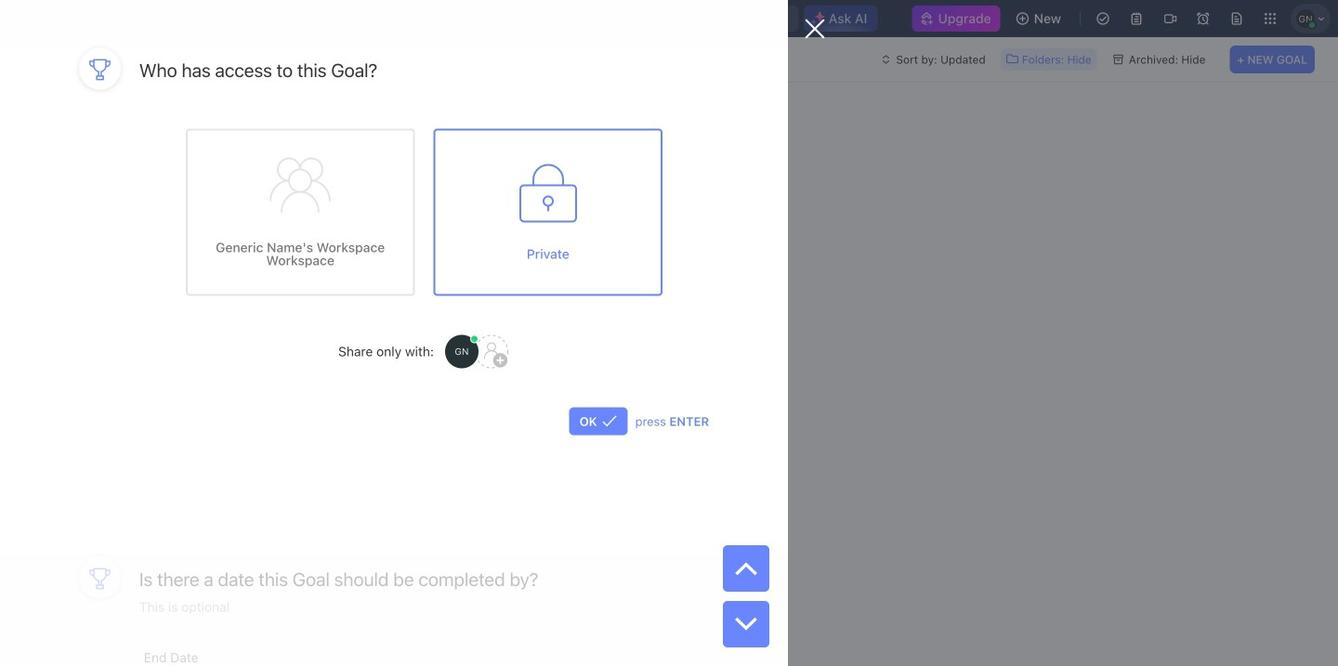 Task type: vqa. For each thing, say whether or not it's contained in the screenshot.
Sidebar navigation
yes



Task type: locate. For each thing, give the bounding box(es) containing it.
sidebar navigation
[[0, 37, 237, 666]]

dialog
[[0, 0, 825, 666]]

tree inside sidebar navigation
[[7, 450, 229, 638]]

tree
[[7, 450, 229, 638]]



